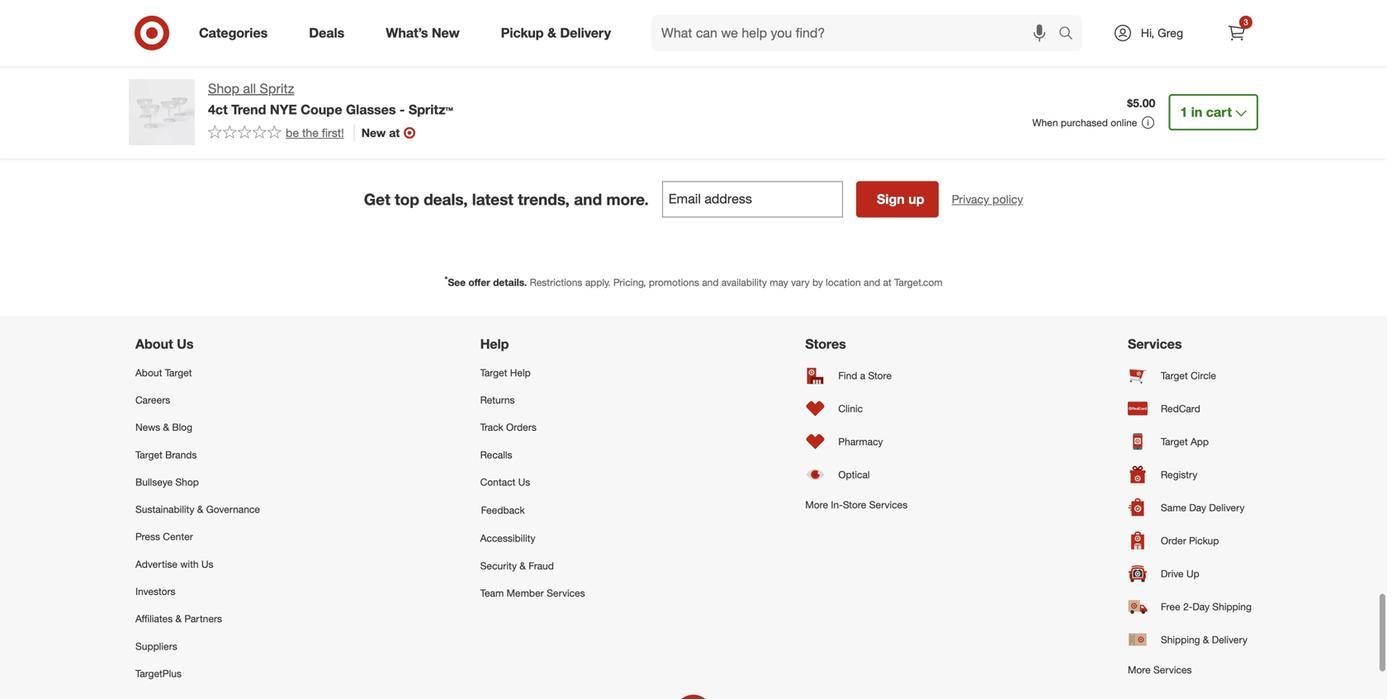 Task type: vqa. For each thing, say whether or not it's contained in the screenshot.
50
no



Task type: describe. For each thing, give the bounding box(es) containing it.
us for about us
[[177, 336, 194, 352]]

search button
[[1052, 15, 1091, 55]]

be
[[286, 125, 299, 140]]

a
[[861, 369, 866, 382]]

availability
[[722, 276, 767, 289]]

at inside * see offer details. restrictions apply. pricing, promotions and availability may vary by location and at target.com
[[884, 276, 892, 289]]

target help
[[480, 367, 531, 379]]

0 horizontal spatial and
[[574, 190, 602, 209]]

track
[[480, 421, 504, 434]]

online
[[1111, 116, 1138, 129]]

target down 'about us'
[[165, 367, 192, 379]]

optical link
[[806, 458, 908, 491]]

optical
[[839, 469, 870, 481]]

privacy
[[952, 192, 990, 207]]

glasses
[[346, 101, 396, 118]]

us for contact us
[[518, 476, 531, 489]]

news & blog
[[135, 421, 193, 434]]

get
[[364, 190, 391, 209]]

more in-store services
[[806, 499, 908, 511]]

image of 4ct trend nye coupe glasses - spritz™ image
[[129, 79, 195, 145]]

security
[[480, 560, 517, 572]]

greg
[[1158, 26, 1184, 40]]

target for target app
[[1161, 436, 1188, 448]]

*
[[445, 274, 448, 285]]

get top deals, latest trends, and more.
[[364, 190, 649, 209]]

governance
[[206, 504, 260, 516]]

with
[[180, 558, 199, 571]]

target for target circle
[[1161, 369, 1188, 382]]

find
[[839, 369, 858, 382]]

trends,
[[518, 190, 570, 209]]

drive
[[1161, 568, 1184, 580]]

center
[[163, 531, 193, 543]]

what's
[[386, 25, 428, 41]]

same
[[1161, 502, 1187, 514]]

advertise with us link
[[135, 551, 260, 578]]

in-
[[831, 499, 843, 511]]

member
[[507, 587, 544, 600]]

fraud
[[529, 560, 554, 572]]

more for more services
[[1128, 664, 1151, 676]]

investors link
[[135, 578, 260, 606]]

free
[[1161, 601, 1181, 613]]

shop all spritz 4ct trend nye coupe glasses - spritz™
[[208, 81, 453, 118]]

restrictions
[[530, 276, 583, 289]]

about for about target
[[135, 367, 162, 379]]

by
[[813, 276, 823, 289]]

the
[[302, 125, 319, 140]]

sustainability & governance link
[[135, 496, 260, 523]]

when
[[1033, 116, 1059, 129]]

accessibility link
[[480, 525, 585, 553]]

track orders link
[[480, 414, 585, 441]]

privacy policy link
[[952, 191, 1024, 208]]

1 horizontal spatial and
[[702, 276, 719, 289]]

target.com
[[895, 276, 943, 289]]

contact us
[[480, 476, 531, 489]]

more services
[[1128, 664, 1192, 676]]

more for more in-store services
[[806, 499, 829, 511]]

accessibility
[[480, 533, 536, 545]]

0 horizontal spatial new
[[362, 125, 386, 140]]

registry link
[[1128, 458, 1252, 491]]

careers
[[135, 394, 170, 406]]

security & fraud
[[480, 560, 554, 572]]

target brands link
[[135, 441, 260, 469]]

press center link
[[135, 523, 260, 551]]

search
[[1052, 26, 1091, 43]]

& for sustainability
[[197, 504, 203, 516]]

first!
[[322, 125, 344, 140]]

redcard link
[[1128, 392, 1252, 425]]

when purchased online
[[1033, 116, 1138, 129]]

sign
[[877, 191, 905, 208]]

about target
[[135, 367, 192, 379]]

more services link
[[1128, 657, 1252, 684]]

team member services
[[480, 587, 585, 600]]

sustainability & governance
[[135, 504, 260, 516]]

1 horizontal spatial pickup
[[1190, 535, 1220, 547]]

target circle link
[[1128, 359, 1252, 392]]

1 vertical spatial day
[[1193, 601, 1210, 613]]

target brands
[[135, 449, 197, 461]]

drive up
[[1161, 568, 1200, 580]]

more.
[[607, 190, 649, 209]]

2-
[[1184, 601, 1193, 613]]

recalls link
[[480, 441, 585, 469]]

circle
[[1191, 369, 1217, 382]]

-
[[400, 101, 405, 118]]

services inside 'link'
[[547, 587, 585, 600]]

careers link
[[135, 387, 260, 414]]

team member services link
[[480, 580, 585, 607]]

what's new
[[386, 25, 460, 41]]

affiliates & partners link
[[135, 606, 260, 633]]

& for pickup
[[548, 25, 557, 41]]

new inside "link"
[[432, 25, 460, 41]]

services down optical link
[[870, 499, 908, 511]]

target for target help
[[480, 367, 508, 379]]

categories
[[199, 25, 268, 41]]

1 horizontal spatial us
[[201, 558, 214, 571]]

vary
[[791, 276, 810, 289]]

offer
[[469, 276, 491, 289]]



Task type: locate. For each thing, give the bounding box(es) containing it.
shop inside shop all spritz 4ct trend nye coupe glasses - spritz™
[[208, 81, 240, 97]]

pickup & delivery
[[501, 25, 611, 41]]

0 vertical spatial about
[[135, 336, 173, 352]]

store for a
[[869, 369, 892, 382]]

2 vertical spatial us
[[201, 558, 214, 571]]

0 horizontal spatial pickup
[[501, 25, 544, 41]]

about target link
[[135, 359, 260, 387]]

1 vertical spatial more
[[1128, 664, 1151, 676]]

investors
[[135, 586, 176, 598]]

what's new link
[[372, 15, 480, 51]]

0 horizontal spatial us
[[177, 336, 194, 352]]

1 horizontal spatial new
[[432, 25, 460, 41]]

target up returns
[[480, 367, 508, 379]]

& for security
[[520, 560, 526, 572]]

new
[[432, 25, 460, 41], [362, 125, 386, 140]]

1 horizontal spatial shop
[[208, 81, 240, 97]]

and right location
[[864, 276, 881, 289]]

more down shipping & delivery link
[[1128, 664, 1151, 676]]

trend
[[231, 101, 266, 118]]

2 horizontal spatial us
[[518, 476, 531, 489]]

in
[[1192, 104, 1203, 120]]

2 about from the top
[[135, 367, 162, 379]]

registry
[[1161, 469, 1198, 481]]

at down -
[[389, 125, 400, 140]]

1 horizontal spatial help
[[510, 367, 531, 379]]

team
[[480, 587, 504, 600]]

store down optical link
[[843, 499, 867, 511]]

suppliers
[[135, 640, 177, 653]]

pharmacy link
[[806, 425, 908, 458]]

1 horizontal spatial more
[[1128, 664, 1151, 676]]

0 vertical spatial more
[[806, 499, 829, 511]]

store right a
[[869, 369, 892, 382]]

help up target help
[[480, 336, 509, 352]]

3 link
[[1219, 15, 1256, 51]]

orders
[[506, 421, 537, 434]]

contact us link
[[480, 469, 585, 496]]

shipping up shipping & delivery
[[1213, 601, 1252, 613]]

None text field
[[662, 182, 843, 218]]

target for target brands
[[135, 449, 163, 461]]

1 about from the top
[[135, 336, 173, 352]]

0 vertical spatial us
[[177, 336, 194, 352]]

0 horizontal spatial more
[[806, 499, 829, 511]]

target
[[165, 367, 192, 379], [480, 367, 508, 379], [1161, 369, 1188, 382], [1161, 436, 1188, 448], [135, 449, 163, 461]]

deals link
[[295, 15, 365, 51]]

1 in cart for 4ct trend nye coupe glasses - spritz™ element
[[1181, 104, 1232, 120]]

0 horizontal spatial store
[[843, 499, 867, 511]]

1 vertical spatial store
[[843, 499, 867, 511]]

and left more.
[[574, 190, 602, 209]]

more left in-
[[806, 499, 829, 511]]

target circle
[[1161, 369, 1217, 382]]

0 horizontal spatial at
[[389, 125, 400, 140]]

coupe
[[301, 101, 342, 118]]

0 vertical spatial pickup
[[501, 25, 544, 41]]

and
[[574, 190, 602, 209], [702, 276, 719, 289], [864, 276, 881, 289]]

target left circle
[[1161, 369, 1188, 382]]

returns
[[480, 394, 515, 406]]

us right with
[[201, 558, 214, 571]]

1 vertical spatial shop
[[175, 476, 199, 489]]

us up "about target" link
[[177, 336, 194, 352]]

at
[[389, 125, 400, 140], [884, 276, 892, 289]]

security & fraud link
[[480, 553, 585, 580]]

us right contact
[[518, 476, 531, 489]]

new right what's
[[432, 25, 460, 41]]

affiliates & partners
[[135, 613, 222, 625]]

help
[[480, 336, 509, 352], [510, 367, 531, 379]]

What can we help you find? suggestions appear below search field
[[652, 15, 1063, 51]]

1 vertical spatial at
[[884, 276, 892, 289]]

target inside "link"
[[1161, 436, 1188, 448]]

1 horizontal spatial store
[[869, 369, 892, 382]]

2 horizontal spatial and
[[864, 276, 881, 289]]

about up about target
[[135, 336, 173, 352]]

advertisement region
[[563, 0, 811, 121]]

more inside more in-store services link
[[806, 499, 829, 511]]

day right same
[[1190, 502, 1207, 514]]

store for in-
[[843, 499, 867, 511]]

1 horizontal spatial shipping
[[1213, 601, 1252, 613]]

1 vertical spatial shipping
[[1161, 634, 1201, 646]]

hi, greg
[[1142, 26, 1184, 40]]

bullseye
[[135, 476, 173, 489]]

find a store
[[839, 369, 892, 382]]

shop up 4ct
[[208, 81, 240, 97]]

more inside more services link
[[1128, 664, 1151, 676]]

2 vertical spatial delivery
[[1212, 634, 1248, 646]]

up
[[909, 191, 925, 208]]

0 vertical spatial store
[[869, 369, 892, 382]]

target left app
[[1161, 436, 1188, 448]]

cart
[[1207, 104, 1232, 120]]

1 vertical spatial help
[[510, 367, 531, 379]]

& for shipping
[[1203, 634, 1210, 646]]

about
[[135, 336, 173, 352], [135, 367, 162, 379]]

order pickup link
[[1128, 524, 1252, 557]]

shipping up more services link at right bottom
[[1161, 634, 1201, 646]]

& for affiliates
[[176, 613, 182, 625]]

0 vertical spatial day
[[1190, 502, 1207, 514]]

about up careers
[[135, 367, 162, 379]]

0 horizontal spatial shop
[[175, 476, 199, 489]]

targetplus link
[[135, 660, 260, 688]]

sign up
[[877, 191, 925, 208]]

be the first! link
[[208, 125, 344, 141]]

services down "fraud"
[[547, 587, 585, 600]]

news & blog link
[[135, 414, 260, 441]]

nye
[[270, 101, 297, 118]]

shop down 'brands'
[[175, 476, 199, 489]]

find a store link
[[806, 359, 908, 392]]

0 vertical spatial delivery
[[560, 25, 611, 41]]

& inside "news & blog" link
[[163, 421, 169, 434]]

& for news
[[163, 421, 169, 434]]

& inside affiliates & partners link
[[176, 613, 182, 625]]

clinic link
[[806, 392, 908, 425]]

pharmacy
[[839, 436, 884, 448]]

sustainability
[[135, 504, 194, 516]]

all
[[243, 81, 256, 97]]

& inside pickup & delivery link
[[548, 25, 557, 41]]

0 vertical spatial new
[[432, 25, 460, 41]]

help up returns link
[[510, 367, 531, 379]]

new down glasses
[[362, 125, 386, 140]]

0 horizontal spatial shipping
[[1161, 634, 1201, 646]]

affiliates
[[135, 613, 173, 625]]

0 vertical spatial at
[[389, 125, 400, 140]]

advertise
[[135, 558, 178, 571]]

pickup & delivery link
[[487, 15, 632, 51]]

about for about us
[[135, 336, 173, 352]]

1 horizontal spatial at
[[884, 276, 892, 289]]

contact
[[480, 476, 516, 489]]

0 horizontal spatial help
[[480, 336, 509, 352]]

be the first!
[[286, 125, 344, 140]]

deals
[[309, 25, 345, 41]]

delivery for pickup & delivery
[[560, 25, 611, 41]]

free 2-day shipping
[[1161, 601, 1252, 613]]

0 vertical spatial shop
[[208, 81, 240, 97]]

more in-store services link
[[806, 491, 908, 519]]

& inside shipping & delivery link
[[1203, 634, 1210, 646]]

track orders
[[480, 421, 537, 434]]

suppliers link
[[135, 633, 260, 660]]

services down shipping & delivery link
[[1154, 664, 1192, 676]]

target: expect more. pay less. image
[[462, 688, 926, 700]]

apply.
[[585, 276, 611, 289]]

pricing,
[[614, 276, 646, 289]]

1 vertical spatial about
[[135, 367, 162, 379]]

1 vertical spatial us
[[518, 476, 531, 489]]

0 vertical spatial shipping
[[1213, 601, 1252, 613]]

clinic
[[839, 403, 863, 415]]

same day delivery
[[1161, 502, 1245, 514]]

delivery for same day delivery
[[1210, 502, 1245, 514]]

1 vertical spatial new
[[362, 125, 386, 140]]

sign up button
[[856, 182, 939, 218]]

services up target circle
[[1128, 336, 1183, 352]]

1 vertical spatial delivery
[[1210, 502, 1245, 514]]

categories link
[[185, 15, 288, 51]]

* see offer details. restrictions apply. pricing, promotions and availability may vary by location and at target.com
[[445, 274, 943, 289]]

target down news
[[135, 449, 163, 461]]

day
[[1190, 502, 1207, 514], [1193, 601, 1210, 613]]

delivery for shipping & delivery
[[1212, 634, 1248, 646]]

up
[[1187, 568, 1200, 580]]

spritz
[[260, 81, 294, 97]]

new at
[[362, 125, 400, 140]]

spritz™
[[409, 101, 453, 118]]

store inside "link"
[[869, 369, 892, 382]]

returns link
[[480, 387, 585, 414]]

& inside security & fraud link
[[520, 560, 526, 572]]

order pickup
[[1161, 535, 1220, 547]]

free 2-day shipping link
[[1128, 591, 1252, 624]]

bullseye shop
[[135, 476, 199, 489]]

blog
[[172, 421, 193, 434]]

at left target.com
[[884, 276, 892, 289]]

targetplus
[[135, 668, 182, 680]]

target app link
[[1128, 425, 1252, 458]]

0 vertical spatial help
[[480, 336, 509, 352]]

and left availability
[[702, 276, 719, 289]]

stores
[[806, 336, 847, 352]]

store
[[869, 369, 892, 382], [843, 499, 867, 511]]

& inside 'sustainability & governance' link
[[197, 504, 203, 516]]

press center
[[135, 531, 193, 543]]

$5.00
[[1128, 96, 1156, 110]]

shipping
[[1213, 601, 1252, 613], [1161, 634, 1201, 646]]

advertise with us
[[135, 558, 214, 571]]

1 vertical spatial pickup
[[1190, 535, 1220, 547]]

feedback button
[[480, 496, 585, 525]]

day right free
[[1193, 601, 1210, 613]]



